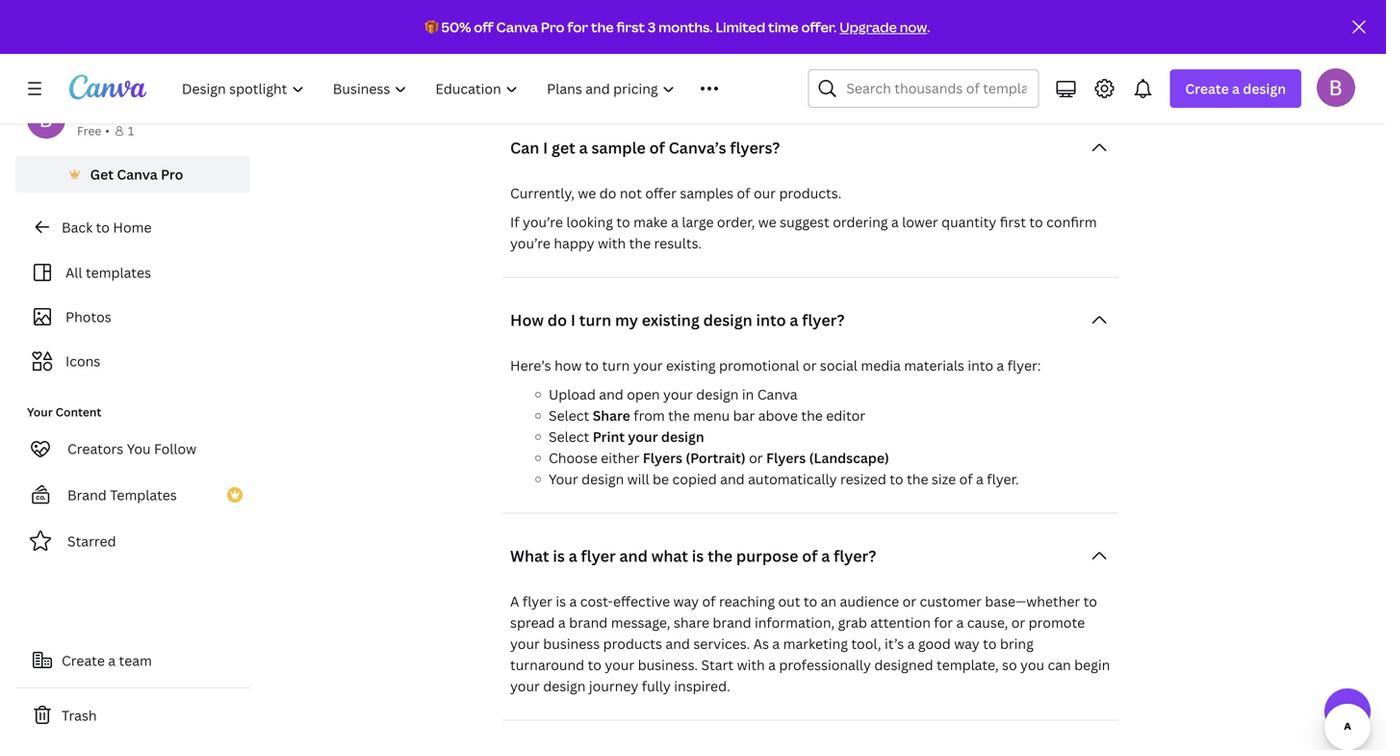 Task type: describe. For each thing, give the bounding box(es) containing it.
order,
[[717, 213, 755, 231]]

1 vertical spatial you
[[127, 440, 151, 458]]

0 horizontal spatial support
[[646, 12, 697, 30]]

touch
[[633, 40, 671, 59]]

contact support about an undelivered print order
[[510, 40, 1106, 80]]

0 vertical spatial you
[[510, 40, 534, 59]]

with inside a flyer is a cost-effective way of reaching out to an audience or customer base—whether to spread a brand message, share brand information, grab attention for a cause, or promote your business products and services. as a marketing tool, it's a good way to bring turnaround to your business. start with a professionally designed template, so you can begin your design journey fully inspired.
[[737, 656, 765, 674]]

professionally
[[780, 656, 872, 674]]

so
[[1003, 656, 1018, 674]]

canva's
[[669, 137, 727, 158]]

0 vertical spatial first
[[617, 18, 645, 36]]

1 horizontal spatial canva
[[497, 18, 538, 36]]

get canva pro button
[[15, 156, 250, 193]]

business
[[544, 635, 600, 653]]

of inside within 30 days of receiving it
[[1048, 0, 1062, 9]]

photos
[[65, 308, 111, 326]]

we inside if you're looking to make a large order, we suggest ordering a lower quantity first to confirm you're happy with the results.
[[759, 213, 777, 231]]

contact support about an undelivered print order link
[[510, 40, 1106, 80]]

1 horizontal spatial with
[[675, 40, 703, 59]]

design left bob builder icon
[[1244, 79, 1287, 98]]

3
[[648, 18, 656, 36]]

haven't
[[818, 40, 867, 59]]

0 vertical spatial get
[[594, 40, 615, 59]]

attention
[[871, 614, 931, 632]]

or left social
[[803, 356, 817, 375]]

with inside if you're looking to make a large order, we suggest ordering a lower quantity first to confirm you're happy with the results.
[[598, 234, 626, 252]]

to down cause,
[[984, 635, 997, 653]]

creators
[[67, 440, 124, 458]]

make
[[634, 213, 668, 231]]

here's how to turn your existing promotional or social media materials into a flyer:
[[510, 356, 1042, 375]]

the inside what is a flyer and what is the purpose of a flyer? dropdown button
[[708, 546, 733, 566]]

months.
[[659, 18, 713, 36]]

what is a flyer and what is the purpose of a flyer? button
[[503, 537, 1119, 576]]

contact support about a print delivery issue link
[[590, 12, 877, 30]]

either
[[601, 449, 640, 467]]

offer
[[646, 184, 677, 202]]

share
[[593, 406, 631, 425]]

your down spread
[[510, 635, 540, 653]]

of right purpose
[[803, 546, 818, 566]]

design inside a flyer is a cost-effective way of reaching out to an audience or customer base—whether to spread a brand message, share brand information, grab attention for a cause, or promote your business products and services. as a marketing tool, it's a good way to bring turnaround to your business. start with a professionally designed template, so you can begin your design journey fully inspired.
[[544, 677, 586, 695]]

share
[[674, 614, 710, 632]]

can i get a sample of canva's flyers? button
[[503, 129, 1119, 167]]

tool,
[[852, 635, 882, 653]]

order inside contact support about an undelivered print order
[[646, 62, 681, 80]]

our
[[754, 184, 776, 202]]

reaching
[[719, 592, 775, 611]]

0 vertical spatial i
[[543, 137, 548, 158]]

how
[[555, 356, 582, 375]]

create a team button
[[15, 641, 250, 680]]

suggest
[[780, 213, 830, 231]]

offer.
[[802, 18, 837, 36]]

1 horizontal spatial pro
[[541, 18, 565, 36]]

all
[[65, 263, 82, 282]]

grab
[[839, 614, 868, 632]]

create a design
[[1186, 79, 1287, 98]]

1 vertical spatial into
[[968, 356, 994, 375]]

fully
[[642, 677, 671, 695]]

flyers?
[[730, 137, 781, 158]]

marketing
[[784, 635, 849, 653]]

trash
[[62, 706, 97, 725]]

an inside a flyer is a cost-effective way of reaching out to an audience or customer base—whether to spread a brand message, share brand information, grab attention for a cause, or promote your business products and services. as a marketing tool, it's a good way to bring turnaround to your business. start with a professionally designed template, so you can begin your design journey fully inspired.
[[821, 592, 837, 611]]

purpose
[[737, 546, 799, 566]]

1 horizontal spatial do
[[600, 184, 617, 202]]

the inside if you're looking to make a large order, we suggest ordering a lower quantity first to confirm you're happy with the results.
[[630, 234, 651, 252]]

brand templates link
[[15, 476, 250, 514]]

design up menu
[[697, 385, 739, 404]]

1 horizontal spatial way
[[955, 635, 980, 653]]

existing for promotional
[[667, 356, 716, 375]]

the left "editor"
[[802, 406, 823, 425]]

materials
[[905, 356, 965, 375]]

out
[[779, 592, 801, 611]]

from
[[634, 406, 665, 425]]

happy
[[554, 234, 595, 252]]

1 horizontal spatial order
[[752, 40, 788, 59]]

turn for your
[[602, 356, 630, 375]]

canva inside the upload and open your design in canva select share from the menu bar above the editor select print your design choose either flyers (portrait) or flyers (landscape) your design will be copied and automatically resized to the size of a flyer.
[[758, 385, 798, 404]]

the right from
[[669, 406, 690, 425]]

if you're looking to make a large order, we suggest ordering a lower quantity first to confirm you're happy with the results.
[[510, 213, 1098, 252]]

off
[[474, 18, 494, 36]]

how do i turn my existing design into a flyer? button
[[503, 301, 1119, 340]]

to left make on the top left of page
[[617, 213, 631, 231]]

0 vertical spatial way
[[674, 592, 699, 611]]

now
[[900, 18, 928, 36]]

. contact support about a print delivery issue
[[583, 12, 877, 30]]

🎁
[[425, 18, 439, 36]]

how
[[510, 310, 544, 330]]

cost-
[[581, 592, 613, 611]]

pro inside button
[[161, 165, 183, 183]]

the right the it
[[591, 18, 614, 36]]

templates
[[86, 263, 151, 282]]

results.
[[655, 234, 702, 252]]

1 brand from the left
[[569, 614, 608, 632]]

first inside if you're looking to make a large order, we suggest ordering a lower quantity first to confirm you're happy with the results.
[[1000, 213, 1027, 231]]

(landscape)
[[810, 449, 890, 467]]

you inside a flyer is a cost-effective way of reaching out to an audience or customer base—whether to spread a brand message, share brand information, grab attention for a cause, or promote your business products and services. as a marketing tool, it's a good way to bring turnaround to your business. start with a professionally designed template, so you can begin your design journey fully inspired.
[[1021, 656, 1045, 674]]

limited
[[716, 18, 766, 36]]

cause,
[[968, 614, 1009, 632]]

business.
[[638, 656, 698, 674]]

to right back
[[96, 218, 110, 236]]

0 vertical spatial for
[[568, 18, 589, 36]]

good
[[919, 635, 951, 653]]

open
[[627, 385, 660, 404]]

brand
[[67, 486, 107, 504]]

design down either
[[582, 470, 624, 488]]

starred
[[67, 532, 116, 550]]

your up journey
[[605, 656, 635, 674]]

flyer inside a flyer is a cost-effective way of reaching out to an audience or customer base—whether to spread a brand message, share brand information, grab attention for a cause, or promote your business products and services. as a marketing tool, it's a good way to bring turnaround to your business. start with a professionally designed template, so you can begin your design journey fully inspired.
[[523, 592, 553, 611]]

it's
[[885, 635, 905, 653]]

all templates link
[[27, 254, 239, 291]]

automatically
[[748, 470, 838, 488]]

0 horizontal spatial we
[[578, 184, 597, 202]]

(portrait)
[[686, 449, 746, 467]]

a inside the upload and open your design in canva select share from the menu bar above the editor select print your design choose either flyers (portrait) or flyers (landscape) your design will be copied and automatically resized to the size of a flyer.
[[977, 470, 984, 488]]

30
[[994, 0, 1011, 9]]

0 vertical spatial you
[[791, 40, 815, 59]]

0 horizontal spatial in
[[618, 40, 630, 59]]

promote
[[1029, 614, 1086, 632]]

quantity
[[942, 213, 997, 231]]

0 vertical spatial flyer?
[[803, 310, 845, 330]]

photos link
[[27, 299, 239, 335]]

2 select from the top
[[549, 428, 590, 446]]

or up attention
[[903, 592, 917, 611]]

2 flyers from the left
[[767, 449, 806, 467]]

to inside the upload and open your design in canva select share from the menu bar above the editor select print your design choose either flyers (portrait) or flyers (landscape) your design will be copied and automatically resized to the size of a flyer.
[[890, 470, 904, 488]]

choose
[[549, 449, 598, 467]]

into inside dropdown button
[[757, 310, 786, 330]]

upgrade
[[840, 18, 897, 36]]

menu
[[694, 406, 730, 425]]



Task type: vqa. For each thing, say whether or not it's contained in the screenshot.
bottom order
yes



Task type: locate. For each thing, give the bounding box(es) containing it.
0 horizontal spatial flyers
[[643, 449, 683, 467]]

1 vertical spatial flyer
[[523, 592, 553, 611]]

can inside a flyer is a cost-effective way of reaching out to an audience or customer base—whether to spread a brand message, share brand information, grab attention for a cause, or promote your business products and services. as a marketing tool, it's a good way to bring turnaround to your business. start with a professionally designed template, so you can begin your design journey fully inspired.
[[1048, 656, 1072, 674]]

a
[[510, 592, 520, 611]]

1 vertical spatial flyer?
[[834, 546, 877, 566]]

you're down the if
[[510, 234, 551, 252]]

for inside a flyer is a cost-effective way of reaching out to an audience or customer base—whether to spread a brand message, share brand information, grab attention for a cause, or promote your business products and services. as a marketing tool, it's a good way to bring turnaround to your business. start with a professionally designed template, so you can begin your design journey fully inspired.
[[935, 614, 954, 632]]

50%
[[442, 18, 471, 36]]

0 horizontal spatial print
[[611, 62, 642, 80]]

support inside contact support about an undelivered print order
[[1013, 40, 1064, 59]]

1 horizontal spatial first
[[1000, 213, 1027, 231]]

or inside the upload and open your design in canva select share from the menu bar above the editor select print your design choose either flyers (portrait) or flyers (landscape) your design will be copied and automatically resized to the size of a flyer.
[[749, 449, 763, 467]]

0 vertical spatial you're
[[523, 213, 563, 231]]

turn left my
[[580, 310, 612, 330]]

lower
[[903, 213, 939, 231]]

an inside contact support about an undelivered print order
[[510, 62, 526, 80]]

create a design button
[[1171, 69, 1302, 108]]

0 vertical spatial create
[[1186, 79, 1230, 98]]

1 vertical spatial existing
[[667, 356, 716, 375]]

and left what
[[620, 546, 648, 566]]

0 vertical spatial about
[[701, 12, 739, 30]]

do right how
[[548, 310, 567, 330]]

be
[[653, 470, 670, 488]]

0 horizontal spatial your
[[27, 404, 53, 420]]

0 horizontal spatial you
[[127, 440, 151, 458]]

for up also
[[568, 18, 589, 36]]

1 vertical spatial you
[[1021, 656, 1045, 674]]

brand up services.
[[713, 614, 752, 632]]

flyers up "automatically"
[[767, 449, 806, 467]]

journey
[[589, 677, 639, 695]]

print
[[593, 428, 625, 446]]

your inside the upload and open your design in canva select share from the menu bar above the editor select print your design choose either flyers (portrait) or flyers (landscape) your design will be copied and automatically resized to the size of a flyer.
[[549, 470, 579, 488]]

1 vertical spatial with
[[598, 234, 626, 252]]

inspired.
[[675, 677, 731, 695]]

1 vertical spatial we
[[759, 213, 777, 231]]

0 vertical spatial contact
[[590, 12, 642, 30]]

0 horizontal spatial do
[[548, 310, 567, 330]]

information,
[[755, 614, 835, 632]]

brand down cost-
[[569, 614, 608, 632]]

1 vertical spatial an
[[821, 592, 837, 611]]

0 horizontal spatial with
[[598, 234, 626, 252]]

1 vertical spatial turn
[[602, 356, 630, 375]]

existing right my
[[642, 310, 700, 330]]

1 vertical spatial contact
[[957, 40, 1009, 59]]

creators you follow
[[67, 440, 197, 458]]

0 horizontal spatial contact
[[590, 12, 642, 30]]

contact right yet.
[[957, 40, 1009, 59]]

existing inside dropdown button
[[642, 310, 700, 330]]

0 vertical spatial existing
[[642, 310, 700, 330]]

create for create a team
[[62, 652, 105, 670]]

flyer?
[[803, 310, 845, 330], [834, 546, 877, 566]]

0 horizontal spatial pro
[[161, 165, 183, 183]]

flyer up spread
[[523, 592, 553, 611]]

design down turnaround
[[544, 677, 586, 695]]

i right can
[[543, 137, 548, 158]]

with
[[675, 40, 703, 59], [598, 234, 626, 252], [737, 656, 765, 674]]

you down "offer." at the top
[[791, 40, 815, 59]]

. up also
[[583, 12, 587, 30]]

1 horizontal spatial brand
[[713, 614, 752, 632]]

support
[[646, 12, 697, 30], [1013, 40, 1064, 59]]

of right days
[[1048, 0, 1062, 9]]

existing down how do i turn my existing design into a flyer?
[[667, 356, 716, 375]]

canva inside button
[[117, 165, 158, 183]]

bob builder image
[[1318, 68, 1356, 107]]

of right size
[[960, 470, 973, 488]]

support down days
[[1013, 40, 1064, 59]]

or right (portrait)
[[749, 449, 763, 467]]

get right can
[[552, 137, 576, 158]]

turn for my
[[580, 310, 612, 330]]

create for create a design
[[1186, 79, 1230, 98]]

1 vertical spatial select
[[549, 428, 590, 446]]

and inside a flyer is a cost-effective way of reaching out to an audience or customer base—whether to spread a brand message, share brand information, grab attention for a cause, or promote your business products and services. as a marketing tool, it's a good way to bring turnaround to your business. start with a professionally designed template, so you can begin your design journey fully inspired.
[[666, 635, 691, 653]]

top level navigation element
[[170, 69, 762, 108], [170, 69, 762, 108]]

0 vertical spatial an
[[510, 62, 526, 80]]

back
[[62, 218, 93, 236]]

base—whether
[[986, 592, 1081, 611]]

or up the bring
[[1012, 614, 1026, 632]]

also
[[564, 40, 591, 59]]

resized
[[841, 470, 887, 488]]

Search search field
[[847, 70, 1027, 107]]

can left begin
[[1048, 656, 1072, 674]]

1 vertical spatial you're
[[510, 234, 551, 252]]

in
[[618, 40, 630, 59], [742, 385, 754, 404]]

is inside a flyer is a cost-effective way of reaching out to an audience or customer base—whether to spread a brand message, share brand information, grab attention for a cause, or promote your business products and services. as a marketing tool, it's a good way to bring turnaround to your business. start with a professionally designed template, so you can begin your design journey fully inspired.
[[556, 592, 566, 611]]

0 horizontal spatial .
[[583, 12, 587, 30]]

with down the looking
[[598, 234, 626, 252]]

in inside the upload and open your design in canva select share from the menu bar above the editor select print your design choose either flyers (portrait) or flyers (landscape) your design will be copied and automatically resized to the size of a flyer.
[[742, 385, 754, 404]]

an
[[510, 62, 526, 80], [821, 592, 837, 611]]

1 vertical spatial order
[[646, 62, 681, 80]]

with down months.
[[675, 40, 703, 59]]

starred link
[[15, 522, 250, 561]]

1 vertical spatial print
[[717, 40, 748, 59]]

0 vertical spatial can
[[538, 40, 561, 59]]

1 horizontal spatial in
[[742, 385, 754, 404]]

0 horizontal spatial i
[[543, 137, 548, 158]]

0 horizontal spatial first
[[617, 18, 645, 36]]

1 horizontal spatial support
[[1013, 40, 1064, 59]]

content
[[55, 404, 101, 420]]

1 horizontal spatial about
[[1068, 40, 1106, 59]]

print for order
[[611, 62, 642, 80]]

flyer.
[[988, 470, 1020, 488]]

1 vertical spatial about
[[1068, 40, 1106, 59]]

team
[[119, 652, 152, 670]]

flyers
[[643, 449, 683, 467], [767, 449, 806, 467]]

0 horizontal spatial into
[[757, 310, 786, 330]]

0 vertical spatial do
[[600, 184, 617, 202]]

1 vertical spatial can
[[1048, 656, 1072, 674]]

turn up open at the bottom
[[602, 356, 630, 375]]

delivery
[[788, 12, 841, 30]]

print
[[753, 12, 785, 30], [717, 40, 748, 59], [611, 62, 642, 80]]

1 horizontal spatial for
[[935, 614, 954, 632]]

icons link
[[27, 343, 239, 379]]

sample
[[592, 137, 646, 158]]

0 horizontal spatial brand
[[569, 614, 608, 632]]

large
[[682, 213, 714, 231]]

do inside dropdown button
[[548, 310, 567, 330]]

your right open at the bottom
[[664, 385, 693, 404]]

1 vertical spatial way
[[955, 635, 980, 653]]

canva right "get"
[[117, 165, 158, 183]]

of inside a flyer is a cost-effective way of reaching out to an audience or customer base—whether to spread a brand message, share brand information, grab attention for a cause, or promote your business products and services. as a marketing tool, it's a good way to bring turnaround to your business. start with a professionally designed template, so you can begin your design journey fully inspired.
[[703, 592, 716, 611]]

to left 'confirm'
[[1030, 213, 1044, 231]]

can i get a sample of canva's flyers?
[[510, 137, 781, 158]]

social
[[821, 356, 858, 375]]

flyer up cost-
[[581, 546, 616, 566]]

of
[[1048, 0, 1062, 9], [650, 137, 665, 158], [737, 184, 751, 202], [960, 470, 973, 488], [803, 546, 818, 566], [703, 592, 716, 611]]

back to home link
[[15, 208, 250, 247]]

•
[[105, 123, 110, 139]]

you right so
[[1021, 656, 1045, 674]]

days
[[1014, 0, 1045, 9]]

0 vertical spatial support
[[646, 12, 697, 30]]

1 horizontal spatial contact
[[957, 40, 1009, 59]]

you left follow
[[127, 440, 151, 458]]

1 vertical spatial canva
[[117, 165, 158, 183]]

0 vertical spatial print
[[753, 12, 785, 30]]

currently, we do not offer samples of our products.
[[510, 184, 842, 202]]

do
[[600, 184, 617, 202], [548, 310, 567, 330]]

your down from
[[628, 428, 658, 446]]

1 select from the top
[[549, 406, 590, 425]]

0 vertical spatial flyer
[[581, 546, 616, 566]]

pro left the it
[[541, 18, 565, 36]]

flyers up be
[[643, 449, 683, 467]]

1 horizontal spatial create
[[1186, 79, 1230, 98]]

trash link
[[15, 696, 250, 735]]

received
[[870, 40, 926, 59]]

1 vertical spatial get
[[552, 137, 576, 158]]

about inside contact support about an undelivered print order
[[1068, 40, 1106, 59]]

.
[[583, 12, 587, 30], [928, 18, 931, 36]]

1 flyers from the left
[[643, 449, 683, 467]]

0 horizontal spatial you
[[791, 40, 815, 59]]

the down make on the top left of page
[[630, 234, 651, 252]]

1 horizontal spatial you
[[1021, 656, 1045, 674]]

to right resized
[[890, 470, 904, 488]]

do left the not
[[600, 184, 617, 202]]

of left our
[[737, 184, 751, 202]]

currently,
[[510, 184, 575, 202]]

order down time on the top right
[[752, 40, 788, 59]]

an right out
[[821, 592, 837, 611]]

we down our
[[759, 213, 777, 231]]

the left size
[[907, 470, 929, 488]]

products.
[[780, 184, 842, 202]]

with down as
[[737, 656, 765, 674]]

media
[[861, 356, 901, 375]]

and up the business.
[[666, 635, 691, 653]]

design up promotional
[[704, 310, 753, 330]]

. up yet.
[[928, 18, 931, 36]]

an left 'undelivered'
[[510, 62, 526, 80]]

1 vertical spatial create
[[62, 652, 105, 670]]

select up 'choose'
[[549, 428, 590, 446]]

existing for design
[[642, 310, 700, 330]]

is
[[553, 546, 565, 566], [692, 546, 704, 566], [556, 592, 566, 611]]

2 vertical spatial print
[[611, 62, 642, 80]]

select
[[549, 406, 590, 425], [549, 428, 590, 446]]

spread
[[510, 614, 555, 632]]

can
[[510, 137, 540, 158]]

first right quantity
[[1000, 213, 1027, 231]]

1 horizontal spatial can
[[1048, 656, 1072, 674]]

0 horizontal spatial canva
[[117, 165, 158, 183]]

flyer? up audience on the bottom of page
[[834, 546, 877, 566]]

effective
[[613, 592, 671, 611]]

to right out
[[804, 592, 818, 611]]

first left 3
[[617, 18, 645, 36]]

in left touch
[[618, 40, 630, 59]]

0 vertical spatial in
[[618, 40, 630, 59]]

1 vertical spatial your
[[549, 470, 579, 488]]

1 horizontal spatial i
[[571, 310, 576, 330]]

1 horizontal spatial we
[[759, 213, 777, 231]]

get inside dropdown button
[[552, 137, 576, 158]]

print inside contact support about an undelivered print order
[[611, 62, 642, 80]]

you down receiving
[[510, 40, 534, 59]]

1 horizontal spatial you
[[510, 40, 534, 59]]

of inside the upload and open your design in canva select share from the menu bar above the editor select print your design choose either flyers (portrait) or flyers (landscape) your design will be copied and automatically resized to the size of a flyer.
[[960, 470, 973, 488]]

2 vertical spatial canva
[[758, 385, 798, 404]]

your content
[[27, 404, 101, 420]]

your down turnaround
[[510, 677, 540, 695]]

for down customer
[[935, 614, 954, 632]]

0 horizontal spatial can
[[538, 40, 561, 59]]

1 vertical spatial do
[[548, 310, 567, 330]]

0 vertical spatial your
[[27, 404, 53, 420]]

designed
[[875, 656, 934, 674]]

the left purpose
[[708, 546, 733, 566]]

0 horizontal spatial flyer
[[523, 592, 553, 611]]

select down the upload
[[549, 406, 590, 425]]

0 horizontal spatial order
[[646, 62, 681, 80]]

contact left 3
[[590, 12, 642, 30]]

brand
[[569, 614, 608, 632], [713, 614, 752, 632]]

brand templates
[[67, 486, 177, 504]]

1 vertical spatial in
[[742, 385, 754, 404]]

not
[[620, 184, 642, 202]]

turnaround
[[510, 656, 585, 674]]

0 horizontal spatial about
[[701, 12, 739, 30]]

ordering
[[833, 213, 889, 231]]

1 vertical spatial first
[[1000, 213, 1027, 231]]

can
[[538, 40, 561, 59], [1048, 656, 1072, 674]]

into up here's how to turn your existing promotional or social media materials into a flyer:
[[757, 310, 786, 330]]

and up share
[[599, 385, 624, 404]]

about
[[701, 12, 739, 30], [1068, 40, 1106, 59]]

create inside dropdown button
[[1186, 79, 1230, 98]]

order down touch
[[646, 62, 681, 80]]

a inside button
[[108, 652, 116, 670]]

1 horizontal spatial flyers
[[767, 449, 806, 467]]

your down 'choose'
[[549, 470, 579, 488]]

1 vertical spatial i
[[571, 310, 576, 330]]

into left flyer:
[[968, 356, 994, 375]]

1 horizontal spatial get
[[594, 40, 615, 59]]

way up template, at the bottom of the page
[[955, 635, 980, 653]]

canva right 'off'
[[497, 18, 538, 36]]

your left content
[[27, 404, 53, 420]]

1 horizontal spatial print
[[717, 40, 748, 59]]

i up how
[[571, 310, 576, 330]]

2 horizontal spatial print
[[753, 12, 785, 30]]

flyer:
[[1008, 356, 1042, 375]]

0 horizontal spatial an
[[510, 62, 526, 80]]

flyer inside what is a flyer and what is the purpose of a flyer? dropdown button
[[581, 546, 616, 566]]

we up the looking
[[578, 184, 597, 202]]

templates
[[110, 486, 177, 504]]

pro up back to home link on the left top
[[161, 165, 183, 183]]

design down menu
[[662, 428, 705, 446]]

start
[[702, 656, 734, 674]]

all templates
[[65, 263, 151, 282]]

undelivered
[[530, 62, 607, 80]]

can left also
[[538, 40, 561, 59]]

way up share
[[674, 592, 699, 611]]

canva up above
[[758, 385, 798, 404]]

follow
[[154, 440, 197, 458]]

and inside dropdown button
[[620, 546, 648, 566]]

None search field
[[808, 69, 1040, 108]]

and down (portrait)
[[721, 470, 745, 488]]

upload and open your design in canva select share from the menu bar above the editor select print your design choose either flyers (portrait) or flyers (landscape) your design will be copied and automatically resized to the size of a flyer.
[[549, 385, 1020, 488]]

0 vertical spatial canva
[[497, 18, 538, 36]]

1 horizontal spatial into
[[968, 356, 994, 375]]

template,
[[937, 656, 999, 674]]

what
[[652, 546, 689, 566]]

your up open at the bottom
[[634, 356, 663, 375]]

what
[[510, 546, 550, 566]]

get right also
[[594, 40, 615, 59]]

0 vertical spatial into
[[757, 310, 786, 330]]

0 horizontal spatial create
[[62, 652, 105, 670]]

to up journey
[[588, 656, 602, 674]]

create inside button
[[62, 652, 105, 670]]

2 brand from the left
[[713, 614, 752, 632]]

services.
[[694, 635, 751, 653]]

of right "sample"
[[650, 137, 665, 158]]

1 horizontal spatial .
[[928, 18, 931, 36]]

you're right the if
[[523, 213, 563, 231]]

editor
[[827, 406, 866, 425]]

0 horizontal spatial way
[[674, 592, 699, 611]]

print for delivery
[[753, 12, 785, 30]]

what is a flyer and what is the purpose of a flyer?
[[510, 546, 877, 566]]

bar
[[734, 406, 755, 425]]

1 horizontal spatial an
[[821, 592, 837, 611]]

in up bar
[[742, 385, 754, 404]]

time
[[769, 18, 799, 36]]

and
[[599, 385, 624, 404], [721, 470, 745, 488], [620, 546, 648, 566], [666, 635, 691, 653]]

0 vertical spatial we
[[578, 184, 597, 202]]

1 horizontal spatial flyer
[[581, 546, 616, 566]]

to right how
[[585, 356, 599, 375]]

2 vertical spatial with
[[737, 656, 765, 674]]

flyer? up social
[[803, 310, 845, 330]]

contact inside contact support about an undelivered print order
[[957, 40, 1009, 59]]

audience
[[840, 592, 900, 611]]

turn inside dropdown button
[[580, 310, 612, 330]]

within 30 days of receiving it
[[510, 0, 1062, 30]]

for
[[568, 18, 589, 36], [935, 614, 954, 632]]

1 horizontal spatial your
[[549, 470, 579, 488]]

to up the promote
[[1084, 592, 1098, 611]]

0 vertical spatial order
[[752, 40, 788, 59]]

promotional
[[720, 356, 800, 375]]

you
[[510, 40, 534, 59], [127, 440, 151, 458]]

upload
[[549, 385, 596, 404]]

support up touch
[[646, 12, 697, 30]]

samples
[[680, 184, 734, 202]]

upgrade now button
[[840, 18, 928, 36]]



